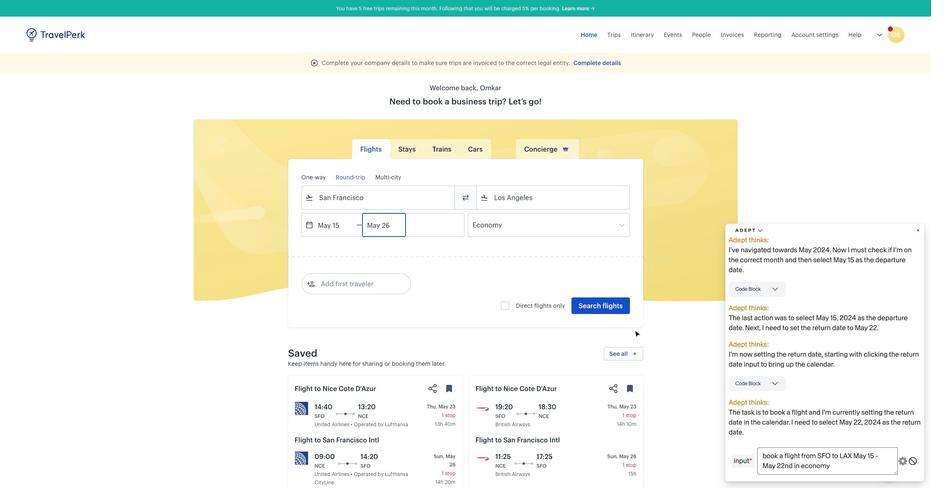 Task type: vqa. For each thing, say whether or not it's contained in the screenshot.
the topmost British Airways image
yes



Task type: locate. For each thing, give the bounding box(es) containing it.
Add first traveler search field
[[315, 278, 402, 291]]

From search field
[[314, 191, 444, 205]]

To search field
[[489, 191, 619, 205]]

0 vertical spatial united airlines image
[[295, 403, 308, 416]]

1 vertical spatial united airlines image
[[295, 452, 308, 466]]

united airlines image
[[295, 403, 308, 416], [295, 452, 308, 466]]



Task type: describe. For each thing, give the bounding box(es) containing it.
Return text field
[[363, 214, 406, 237]]

british airways image
[[476, 452, 489, 466]]

1 united airlines image from the top
[[295, 403, 308, 416]]

2 united airlines image from the top
[[295, 452, 308, 466]]

Depart text field
[[314, 214, 357, 237]]

british airways image
[[476, 403, 489, 416]]



